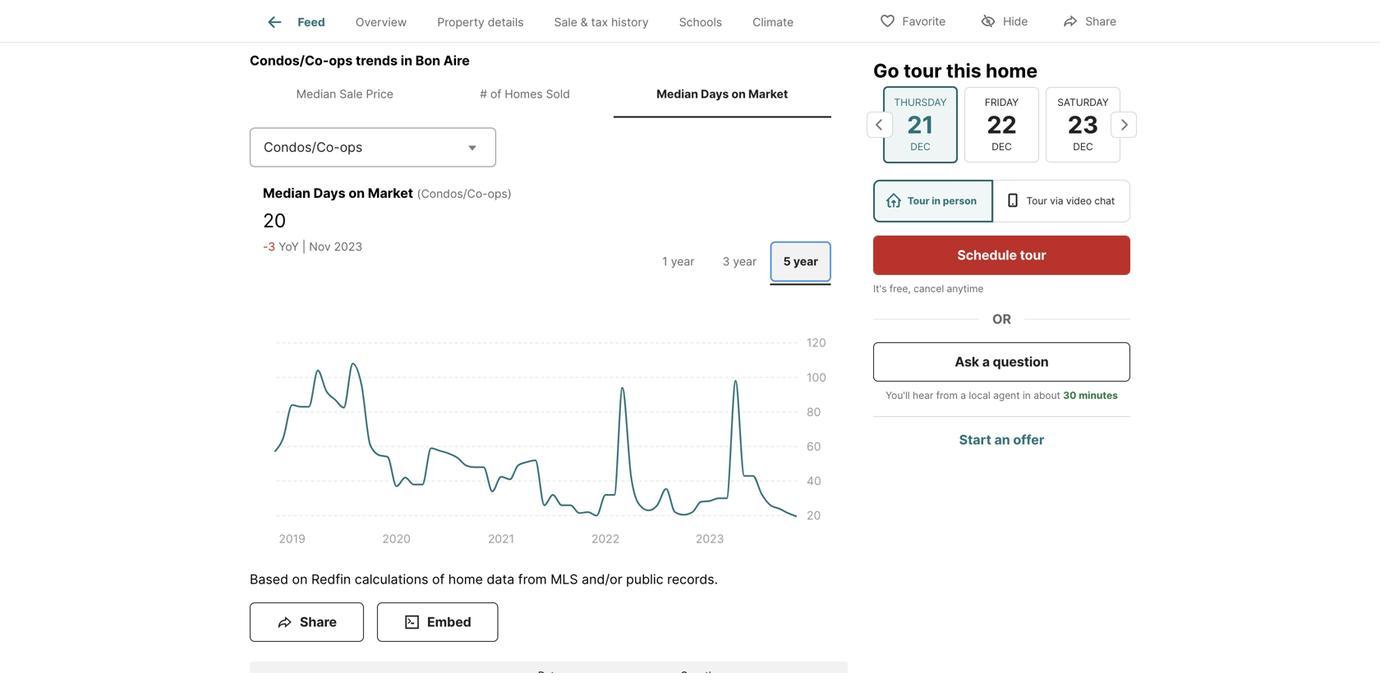 Task type: describe. For each thing, give the bounding box(es) containing it.
favorite
[[903, 14, 946, 28]]

schedule
[[958, 247, 1017, 263]]

sale inside tab
[[554, 15, 578, 29]]

records.
[[667, 572, 718, 588]]

-
[[263, 240, 268, 254]]

based on redfin calculations of home data from mls and/or public records.
[[250, 572, 718, 588]]

1 vertical spatial a
[[961, 390, 967, 402]]

this
[[947, 59, 982, 82]]

sale inside tab
[[340, 87, 363, 101]]

1 year tab
[[648, 241, 709, 282]]

median days on market tab
[[614, 74, 832, 115]]

2 horizontal spatial in
[[1023, 390, 1031, 402]]

tour in person
[[908, 195, 977, 207]]

friday
[[985, 96, 1019, 108]]

schools
[[679, 15, 722, 29]]

question
[[993, 354, 1049, 370]]

&
[[581, 15, 588, 29]]

calculations
[[355, 572, 429, 588]]

redfin
[[311, 572, 351, 588]]

tour in person option
[[874, 180, 993, 223]]

data
[[487, 572, 515, 588]]

overview
[[356, 15, 407, 29]]

0 vertical spatial share button
[[1049, 4, 1131, 37]]

1 year
[[663, 255, 695, 269]]

23
[[1068, 110, 1099, 139]]

2 vertical spatial on
[[292, 572, 308, 588]]

# of homes sold
[[480, 87, 570, 101]]

condos/co- for condos/co-ops trends in bon aire
[[250, 52, 329, 68]]

embed button
[[377, 603, 499, 643]]

and/or
[[582, 572, 623, 588]]

tab list containing median sale price
[[250, 71, 848, 118]]

condos/co- for condos/co-ops
[[264, 139, 340, 155]]

0 horizontal spatial in
[[401, 52, 413, 68]]

tax
[[591, 15, 608, 29]]

5
[[784, 255, 791, 269]]

free,
[[890, 283, 911, 295]]

via
[[1050, 195, 1064, 207]]

a inside button
[[983, 354, 990, 370]]

it's free, cancel anytime
[[874, 283, 984, 295]]

hear
[[913, 390, 934, 402]]

trends
[[356, 52, 398, 68]]

0 horizontal spatial home
[[449, 572, 483, 588]]

sale & tax history
[[554, 15, 649, 29]]

saturday
[[1058, 96, 1109, 108]]

offer
[[1014, 432, 1045, 448]]

go
[[874, 59, 900, 82]]

favorite button
[[866, 4, 960, 37]]

aire
[[444, 52, 470, 68]]

tour for tour in person
[[908, 195, 930, 207]]

local
[[969, 390, 991, 402]]

tour via video chat option
[[993, 180, 1131, 223]]

previous image
[[867, 112, 893, 138]]

start an offer
[[960, 432, 1045, 448]]

ask a question
[[955, 354, 1049, 370]]

person
[[943, 195, 977, 207]]

of inside tab
[[491, 87, 502, 101]]

an
[[995, 432, 1011, 448]]

market for median days on market (condos/co-ops) 20
[[368, 185, 413, 201]]

agent
[[994, 390, 1020, 402]]

or
[[993, 311, 1012, 328]]

21
[[908, 110, 934, 139]]

0 horizontal spatial 3
[[268, 240, 275, 254]]

-3 yoy | nov 2023
[[263, 240, 363, 254]]

mls
[[551, 572, 578, 588]]

property
[[437, 15, 485, 29]]

tour for go
[[904, 59, 942, 82]]

5 year
[[784, 255, 819, 269]]

median sale price
[[296, 87, 394, 101]]

price
[[366, 87, 394, 101]]

on for median days on market (condos/co-ops) 20
[[349, 185, 365, 201]]

start
[[960, 432, 992, 448]]

about
[[1034, 390, 1061, 402]]

start an offer link
[[960, 432, 1045, 448]]

days for median days on market (condos/co-ops) 20
[[314, 185, 346, 201]]

year for 1 year
[[671, 255, 695, 269]]

hide button
[[967, 4, 1042, 37]]

history
[[612, 15, 649, 29]]

overview tab
[[341, 2, 422, 42]]

20
[[263, 209, 286, 232]]

ops for condos/co-ops
[[340, 139, 363, 155]]

median sale price tab
[[253, 74, 437, 115]]

tour via video chat
[[1027, 195, 1115, 207]]

30
[[1064, 390, 1077, 402]]

median days on market (condos/co-ops) 20
[[263, 185, 512, 232]]

ops)
[[488, 187, 512, 201]]

you'll hear from a local agent in about 30 minutes
[[886, 390, 1118, 402]]

property details
[[437, 15, 524, 29]]

list box containing tour in person
[[874, 180, 1131, 223]]

public
[[626, 572, 664, 588]]



Task type: vqa. For each thing, say whether or not it's contained in the screenshot.
Sell ▾ dropdown button
no



Task type: locate. For each thing, give the bounding box(es) containing it.
|
[[302, 240, 306, 254]]

1 vertical spatial days
[[314, 185, 346, 201]]

days down condos/co-ops
[[314, 185, 346, 201]]

0 vertical spatial days
[[701, 87, 729, 101]]

hide
[[1004, 14, 1028, 28]]

0 vertical spatial tab list
[[250, 0, 822, 42]]

1
[[663, 255, 668, 269]]

2 vertical spatial tab list
[[645, 238, 835, 285]]

chat
[[1095, 195, 1115, 207]]

1 vertical spatial tab list
[[250, 71, 848, 118]]

thursday
[[894, 96, 947, 108]]

1 vertical spatial tour
[[1020, 247, 1047, 263]]

ops down the median sale price tab
[[340, 139, 363, 155]]

dec inside saturday 23 dec
[[1074, 141, 1094, 153]]

year inside tab
[[671, 255, 695, 269]]

ask
[[955, 354, 980, 370]]

ops
[[329, 52, 353, 68], [340, 139, 363, 155]]

anytime
[[947, 283, 984, 295]]

2023
[[334, 240, 363, 254]]

2 horizontal spatial year
[[794, 255, 819, 269]]

1 tour from the left
[[908, 195, 930, 207]]

0 vertical spatial in
[[401, 52, 413, 68]]

home
[[986, 59, 1038, 82], [449, 572, 483, 588]]

5 year tab
[[771, 241, 832, 282]]

feed
[[298, 15, 325, 29]]

1 horizontal spatial a
[[983, 354, 990, 370]]

video
[[1067, 195, 1092, 207]]

share button right hide
[[1049, 4, 1131, 37]]

of right #
[[491, 87, 502, 101]]

1 horizontal spatial home
[[986, 59, 1038, 82]]

median inside median days on market (condos/co-ops) 20
[[263, 185, 311, 201]]

1 vertical spatial on
[[349, 185, 365, 201]]

property details tab
[[422, 2, 539, 42]]

market inside median days on market (condos/co-ops) 20
[[368, 185, 413, 201]]

1 vertical spatial home
[[449, 572, 483, 588]]

1 horizontal spatial from
[[937, 390, 958, 402]]

in
[[401, 52, 413, 68], [932, 195, 941, 207], [1023, 390, 1031, 402]]

share button
[[1049, 4, 1131, 37], [250, 603, 364, 643]]

based
[[250, 572, 289, 588]]

dec down 23
[[1074, 141, 1094, 153]]

0 horizontal spatial dec
[[911, 141, 931, 153]]

in inside option
[[932, 195, 941, 207]]

market left (condos/co-
[[368, 185, 413, 201]]

0 horizontal spatial tour
[[908, 195, 930, 207]]

dec down 21 at the top
[[911, 141, 931, 153]]

sale
[[554, 15, 578, 29], [340, 87, 363, 101]]

market inside tab
[[749, 87, 788, 101]]

1 vertical spatial market
[[368, 185, 413, 201]]

1 horizontal spatial market
[[749, 87, 788, 101]]

22
[[987, 110, 1017, 139]]

tab list containing 1 year
[[645, 238, 835, 285]]

on
[[732, 87, 746, 101], [349, 185, 365, 201], [292, 572, 308, 588]]

dec down 22
[[992, 141, 1012, 153]]

0 vertical spatial home
[[986, 59, 1038, 82]]

share
[[1086, 14, 1117, 28], [300, 615, 337, 631]]

days for median days on market
[[701, 87, 729, 101]]

homes
[[505, 87, 543, 101]]

median
[[296, 87, 336, 101], [657, 87, 699, 101], [263, 185, 311, 201]]

from right hear
[[937, 390, 958, 402]]

year right 1
[[671, 255, 695, 269]]

dec for 21
[[911, 141, 931, 153]]

condos/co-
[[250, 52, 329, 68], [264, 139, 340, 155]]

1 horizontal spatial on
[[349, 185, 365, 201]]

home left 'data'
[[449, 572, 483, 588]]

yoy
[[279, 240, 299, 254]]

it's
[[874, 283, 887, 295]]

climate tab
[[738, 2, 809, 42]]

None button
[[883, 86, 958, 164], [965, 87, 1040, 163], [1046, 87, 1121, 163], [883, 86, 958, 164], [965, 87, 1040, 163], [1046, 87, 1121, 163]]

2 dec from the left
[[992, 141, 1012, 153]]

1 dec from the left
[[911, 141, 931, 153]]

days inside tab
[[701, 87, 729, 101]]

(condos/co-
[[417, 187, 488, 201]]

go tour this home
[[874, 59, 1038, 82]]

0 horizontal spatial days
[[314, 185, 346, 201]]

in right agent
[[1023, 390, 1031, 402]]

1 horizontal spatial share
[[1086, 14, 1117, 28]]

0 horizontal spatial of
[[432, 572, 445, 588]]

0 horizontal spatial share
[[300, 615, 337, 631]]

3 inside 3 year tab
[[723, 255, 730, 269]]

0 vertical spatial from
[[937, 390, 958, 402]]

2 horizontal spatial on
[[732, 87, 746, 101]]

in left person
[[932, 195, 941, 207]]

0 horizontal spatial from
[[518, 572, 547, 588]]

on inside tab
[[732, 87, 746, 101]]

sold
[[546, 87, 570, 101]]

2 year from the left
[[733, 255, 757, 269]]

ops for condos/co-ops trends in bon aire
[[329, 52, 353, 68]]

0 vertical spatial sale
[[554, 15, 578, 29]]

0 vertical spatial share
[[1086, 14, 1117, 28]]

median up 20
[[263, 185, 311, 201]]

a
[[983, 354, 990, 370], [961, 390, 967, 402]]

1 horizontal spatial days
[[701, 87, 729, 101]]

minutes
[[1079, 390, 1118, 402]]

dec inside friday 22 dec
[[992, 141, 1012, 153]]

3 year tab
[[709, 241, 771, 282]]

3
[[268, 240, 275, 254], [723, 255, 730, 269]]

cancel
[[914, 283, 944, 295]]

0 horizontal spatial on
[[292, 572, 308, 588]]

climate
[[753, 15, 794, 29]]

tour for schedule
[[1020, 247, 1047, 263]]

sale & tax history tab
[[539, 2, 664, 42]]

home up friday
[[986, 59, 1038, 82]]

ask a question button
[[874, 343, 1131, 382]]

#
[[480, 87, 487, 101]]

you'll
[[886, 390, 910, 402]]

1 horizontal spatial sale
[[554, 15, 578, 29]]

0 horizontal spatial year
[[671, 255, 695, 269]]

share for the share button to the top
[[1086, 14, 1117, 28]]

condos/co- down feed link
[[250, 52, 329, 68]]

condos/co-ops
[[264, 139, 363, 155]]

1 year from the left
[[671, 255, 695, 269]]

tour up thursday
[[904, 59, 942, 82]]

3 year from the left
[[794, 255, 819, 269]]

from left mls
[[518, 572, 547, 588]]

embed
[[427, 615, 472, 631]]

median up condos/co-ops
[[296, 87, 336, 101]]

median down schools tab on the top of the page
[[657, 87, 699, 101]]

1 horizontal spatial year
[[733, 255, 757, 269]]

on down climate tab
[[732, 87, 746, 101]]

nov
[[309, 240, 331, 254]]

# of homes sold tab
[[437, 74, 614, 115]]

0 horizontal spatial sale
[[340, 87, 363, 101]]

sale left &
[[554, 15, 578, 29]]

condos/co-ops trends in bon aire
[[250, 52, 470, 68]]

0 horizontal spatial tour
[[904, 59, 942, 82]]

1 vertical spatial condos/co-
[[264, 139, 340, 155]]

0 vertical spatial on
[[732, 87, 746, 101]]

in left the bon
[[401, 52, 413, 68]]

dec for 22
[[992, 141, 1012, 153]]

tour left via
[[1027, 195, 1048, 207]]

tour
[[908, 195, 930, 207], [1027, 195, 1048, 207]]

1 vertical spatial share
[[300, 615, 337, 631]]

friday 22 dec
[[985, 96, 1019, 153]]

1 horizontal spatial 3
[[723, 255, 730, 269]]

list box
[[874, 180, 1131, 223]]

thursday 21 dec
[[894, 96, 947, 153]]

year for 5 year
[[794, 255, 819, 269]]

dec
[[911, 141, 931, 153], [992, 141, 1012, 153], [1074, 141, 1094, 153]]

2 horizontal spatial dec
[[1074, 141, 1094, 153]]

1 vertical spatial 3
[[723, 255, 730, 269]]

on inside median days on market (condos/co-ops) 20
[[349, 185, 365, 201]]

1 horizontal spatial tour
[[1027, 195, 1048, 207]]

year for 3 year
[[733, 255, 757, 269]]

median for median days on market (condos/co-ops) 20
[[263, 185, 311, 201]]

1 vertical spatial sale
[[340, 87, 363, 101]]

3 left yoy
[[268, 240, 275, 254]]

schedule tour button
[[874, 236, 1131, 275]]

0 horizontal spatial share button
[[250, 603, 364, 643]]

0 horizontal spatial a
[[961, 390, 967, 402]]

tab list containing feed
[[250, 0, 822, 42]]

year right 5
[[794, 255, 819, 269]]

median for median days on market
[[657, 87, 699, 101]]

2 tour from the left
[[1027, 195, 1048, 207]]

0 vertical spatial a
[[983, 354, 990, 370]]

dec inside 'thursday 21 dec'
[[911, 141, 931, 153]]

3 right 1 year
[[723, 255, 730, 269]]

3 year
[[723, 255, 757, 269]]

tour for tour via video chat
[[1027, 195, 1048, 207]]

from
[[937, 390, 958, 402], [518, 572, 547, 588]]

0 vertical spatial 3
[[268, 240, 275, 254]]

3 dec from the left
[[1074, 141, 1094, 153]]

market for median days on market
[[749, 87, 788, 101]]

1 horizontal spatial of
[[491, 87, 502, 101]]

ops up 'median sale price' in the top of the page
[[329, 52, 353, 68]]

on for median days on market
[[732, 87, 746, 101]]

1 vertical spatial in
[[932, 195, 941, 207]]

tour left person
[[908, 195, 930, 207]]

0 vertical spatial market
[[749, 87, 788, 101]]

schools tab
[[664, 2, 738, 42]]

0 vertical spatial of
[[491, 87, 502, 101]]

year left 5
[[733, 255, 757, 269]]

year
[[671, 255, 695, 269], [733, 255, 757, 269], [794, 255, 819, 269]]

1 horizontal spatial tour
[[1020, 247, 1047, 263]]

1 horizontal spatial in
[[932, 195, 941, 207]]

days inside median days on market (condos/co-ops) 20
[[314, 185, 346, 201]]

tab list
[[250, 0, 822, 42], [250, 71, 848, 118], [645, 238, 835, 285]]

1 vertical spatial ops
[[340, 139, 363, 155]]

a left local
[[961, 390, 967, 402]]

0 vertical spatial ops
[[329, 52, 353, 68]]

saturday 23 dec
[[1058, 96, 1109, 153]]

a right ask
[[983, 354, 990, 370]]

sale left price
[[340, 87, 363, 101]]

tour right schedule
[[1020, 247, 1047, 263]]

1 vertical spatial from
[[518, 572, 547, 588]]

median days on market
[[657, 87, 788, 101]]

market
[[749, 87, 788, 101], [368, 185, 413, 201]]

1 horizontal spatial share button
[[1049, 4, 1131, 37]]

share for the leftmost the share button
[[300, 615, 337, 631]]

dec for 23
[[1074, 141, 1094, 153]]

0 vertical spatial condos/co-
[[250, 52, 329, 68]]

market down climate tab
[[749, 87, 788, 101]]

on right based
[[292, 572, 308, 588]]

tour
[[904, 59, 942, 82], [1020, 247, 1047, 263]]

1 vertical spatial of
[[432, 572, 445, 588]]

median for median sale price
[[296, 87, 336, 101]]

0 horizontal spatial market
[[368, 185, 413, 201]]

of up embed button
[[432, 572, 445, 588]]

on up 2023
[[349, 185, 365, 201]]

days
[[701, 87, 729, 101], [314, 185, 346, 201]]

2 vertical spatial in
[[1023, 390, 1031, 402]]

share button down "redfin"
[[250, 603, 364, 643]]

days down schools tab on the top of the page
[[701, 87, 729, 101]]

bon
[[416, 52, 441, 68]]

details
[[488, 15, 524, 29]]

next image
[[1111, 112, 1137, 138]]

tour inside 'button'
[[1020, 247, 1047, 263]]

1 horizontal spatial dec
[[992, 141, 1012, 153]]

condos/co- down the median sale price tab
[[264, 139, 340, 155]]

1 vertical spatial share button
[[250, 603, 364, 643]]

0 vertical spatial tour
[[904, 59, 942, 82]]

feed link
[[265, 12, 325, 32]]

schedule tour
[[958, 247, 1047, 263]]



